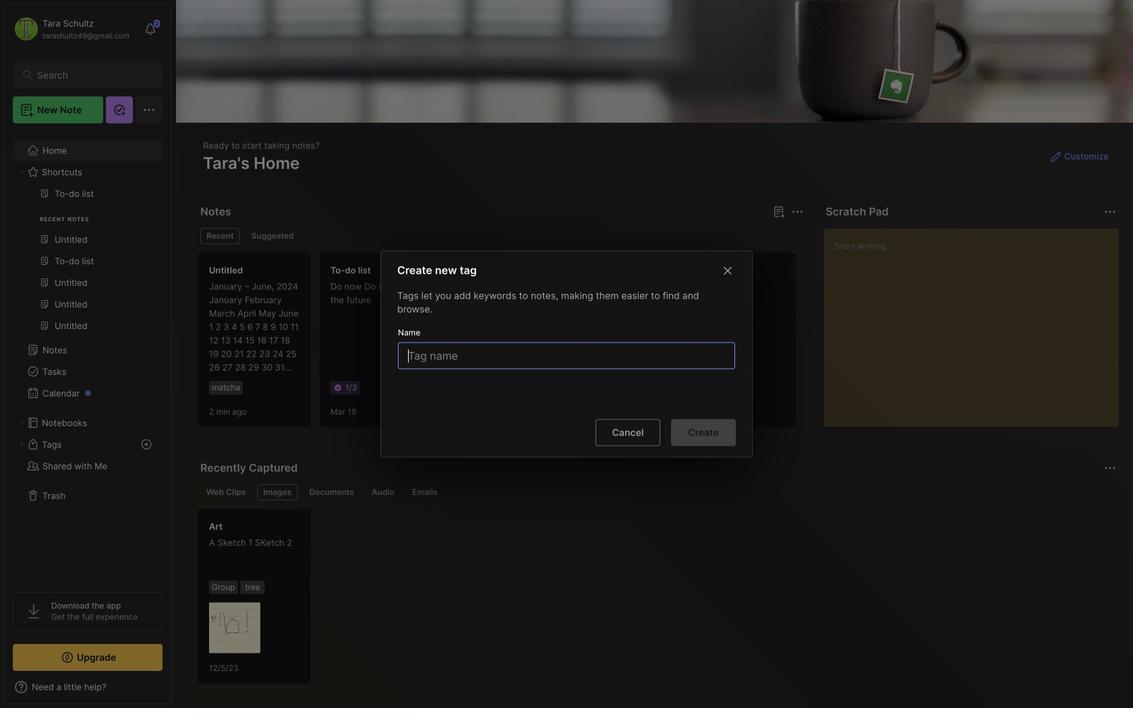 Task type: locate. For each thing, give the bounding box(es) containing it.
row group
[[198, 252, 1134, 436]]

None search field
[[37, 67, 145, 83]]

2 tab list from the top
[[200, 485, 1115, 501]]

tree
[[5, 132, 171, 580]]

Search text field
[[37, 69, 145, 82]]

group inside main element
[[13, 183, 162, 345]]

1 vertical spatial tab list
[[200, 485, 1115, 501]]

thumbnail image
[[209, 603, 261, 654]]

group
[[13, 183, 162, 345]]

tab
[[200, 228, 240, 244], [245, 228, 300, 244], [200, 485, 252, 501], [257, 485, 298, 501], [303, 485, 360, 501], [366, 485, 401, 501], [406, 485, 444, 501]]

Start writing… text field
[[835, 229, 1119, 416]]

0 vertical spatial tab list
[[200, 228, 802, 244]]

main element
[[0, 0, 175, 709]]

close image
[[720, 263, 736, 279]]

tab list
[[200, 228, 802, 244], [200, 485, 1115, 501]]



Task type: vqa. For each thing, say whether or not it's contained in the screenshot.
the Tag name text field
yes



Task type: describe. For each thing, give the bounding box(es) containing it.
Tag name text field
[[407, 343, 730, 369]]

1 tab list from the top
[[200, 228, 802, 244]]

tree inside main element
[[5, 132, 171, 580]]

expand notebooks image
[[18, 419, 26, 427]]

expand tags image
[[18, 441, 26, 449]]

none search field inside main element
[[37, 67, 145, 83]]



